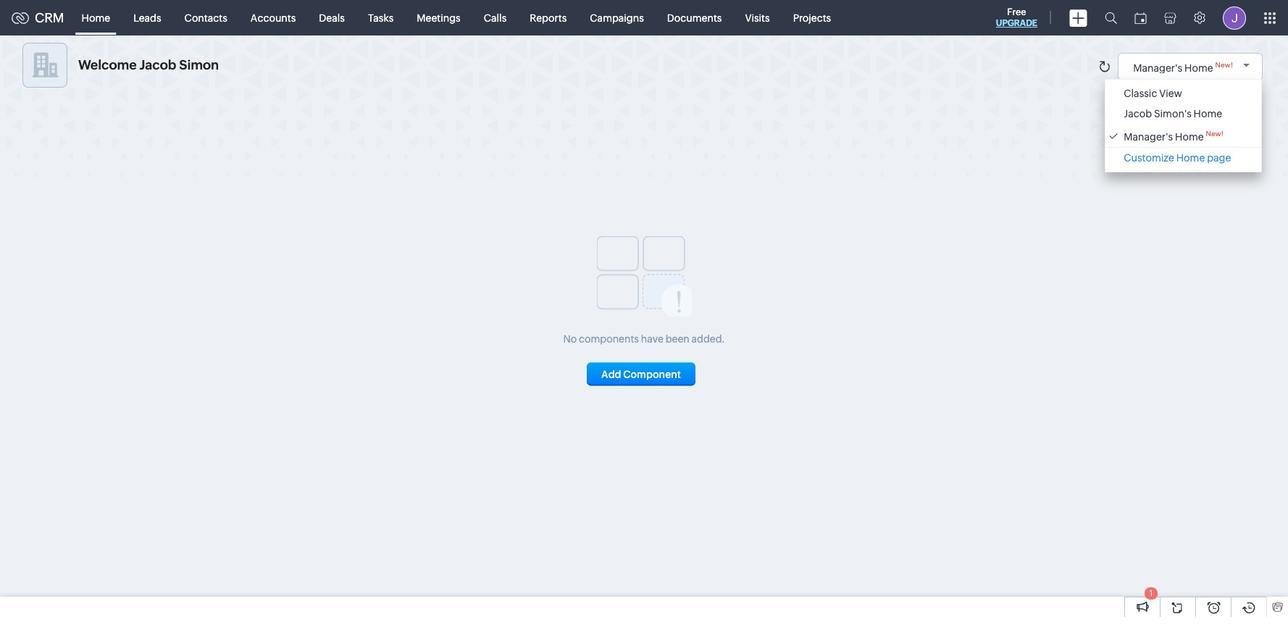 Task type: vqa. For each thing, say whether or not it's contained in the screenshot.
page
yes



Task type: locate. For each thing, give the bounding box(es) containing it.
accounts link
[[239, 0, 307, 35]]

welcome jacob simon
[[78, 57, 219, 72]]

projects
[[793, 12, 831, 24]]

jacob left simon
[[140, 57, 176, 72]]

welcome
[[78, 57, 137, 72]]

add component button
[[587, 363, 696, 386]]

meetings link
[[405, 0, 472, 35]]

contacts
[[184, 12, 227, 24]]

manager's
[[1134, 62, 1183, 73], [1124, 131, 1173, 143]]

home up classic view "link"
[[1185, 62, 1213, 73]]

no components have been added.
[[563, 333, 725, 345]]

create menu image
[[1070, 9, 1088, 26]]

0 horizontal spatial jacob
[[140, 57, 176, 72]]

profile element
[[1214, 0, 1255, 35]]

home
[[82, 12, 110, 24], [1185, 62, 1213, 73], [1194, 108, 1223, 120], [1175, 131, 1204, 143], [1177, 152, 1205, 164]]

new!
[[1216, 61, 1233, 69], [1206, 130, 1224, 138]]

home right crm on the top left of page
[[82, 12, 110, 24]]

search element
[[1096, 0, 1126, 36]]

leads link
[[122, 0, 173, 35]]

add component
[[602, 368, 681, 380]]

projects link
[[782, 0, 843, 35]]

view
[[1160, 88, 1183, 99]]

documents link
[[656, 0, 734, 35]]

1 horizontal spatial jacob
[[1124, 108, 1152, 120]]

leads
[[133, 12, 161, 24]]

new! up page in the right of the page
[[1206, 130, 1224, 138]]

classic view
[[1124, 88, 1183, 99]]

jacob simon's home
[[1124, 108, 1223, 120]]

visits link
[[734, 0, 782, 35]]

accounts
[[251, 12, 296, 24]]

add
[[602, 368, 621, 380]]

manager's up "customize"
[[1124, 131, 1173, 143]]

manager's up classic view
[[1134, 62, 1183, 73]]

tasks link
[[356, 0, 405, 35]]

campaigns link
[[578, 0, 656, 35]]

1 vertical spatial manager's home new!
[[1124, 130, 1224, 143]]

been
[[666, 333, 690, 345]]

jacob
[[140, 57, 176, 72], [1124, 108, 1152, 120]]

manager's home new! up the customize home page
[[1124, 130, 1224, 143]]

manager's home new!
[[1134, 61, 1233, 73], [1124, 130, 1224, 143]]

reports link
[[518, 0, 578, 35]]

search image
[[1105, 12, 1117, 24]]

jacob down classic
[[1124, 108, 1152, 120]]

jacob simon's home link
[[1110, 108, 1258, 120]]

free
[[1007, 7, 1026, 17]]

customize
[[1124, 152, 1175, 164]]

upgrade
[[996, 18, 1038, 28]]

manager's home new! up classic view "link"
[[1134, 61, 1233, 73]]

new! down profile icon
[[1216, 61, 1233, 69]]



Task type: describe. For each thing, give the bounding box(es) containing it.
calendar image
[[1135, 12, 1147, 24]]

simon
[[179, 57, 219, 72]]

crm
[[35, 10, 64, 25]]

home link
[[70, 0, 122, 35]]

meetings
[[417, 12, 461, 24]]

create menu element
[[1061, 0, 1096, 35]]

1 vertical spatial jacob
[[1124, 108, 1152, 120]]

free upgrade
[[996, 7, 1038, 28]]

home up 'customize home page' link
[[1175, 131, 1204, 143]]

contacts link
[[173, 0, 239, 35]]

documents
[[667, 12, 722, 24]]

classic view link
[[1110, 88, 1258, 99]]

home down classic view "link"
[[1194, 108, 1223, 120]]

0 vertical spatial new!
[[1216, 61, 1233, 69]]

customize home page
[[1124, 152, 1231, 164]]

1 vertical spatial manager's
[[1124, 131, 1173, 143]]

1
[[1150, 589, 1153, 598]]

have
[[641, 333, 664, 345]]

crm link
[[12, 10, 64, 25]]

deals link
[[307, 0, 356, 35]]

simon's
[[1154, 108, 1192, 120]]

customize home page link
[[1110, 152, 1258, 164]]

0 vertical spatial jacob
[[140, 57, 176, 72]]

logo image
[[12, 12, 29, 24]]

deals
[[319, 12, 345, 24]]

page
[[1207, 152, 1231, 164]]

calls link
[[472, 0, 518, 35]]

home left page in the right of the page
[[1177, 152, 1205, 164]]

campaigns
[[590, 12, 644, 24]]

home inside home link
[[82, 12, 110, 24]]

added.
[[692, 333, 725, 345]]

1 vertical spatial new!
[[1206, 130, 1224, 138]]

no
[[563, 333, 577, 345]]

tasks
[[368, 12, 394, 24]]

components
[[579, 333, 639, 345]]

calls
[[484, 12, 507, 24]]

0 vertical spatial manager's
[[1134, 62, 1183, 73]]

0 vertical spatial manager's home new!
[[1134, 61, 1233, 73]]

classic
[[1124, 88, 1158, 99]]

reports
[[530, 12, 567, 24]]

visits
[[745, 12, 770, 24]]

component
[[623, 368, 681, 380]]

profile image
[[1223, 6, 1246, 29]]



